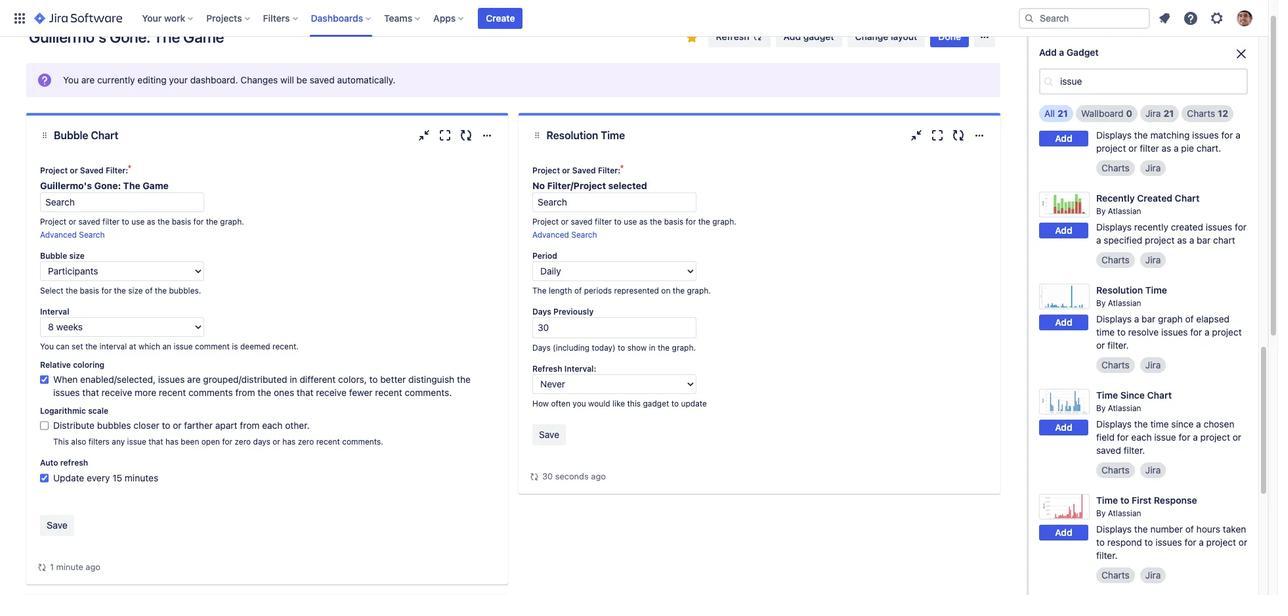 Task type: locate. For each thing, give the bounding box(es) containing it.
pie
[[1182, 143, 1195, 154]]

1 search from the left
[[79, 230, 105, 240]]

by down recently
[[1097, 206, 1106, 216]]

1 horizontal spatial use
[[624, 217, 637, 227]]

time inside time since chart by atlassian displays the time since a chosen field for each issue for a project or saved filter.
[[1097, 390, 1119, 401]]

from
[[235, 387, 255, 398], [240, 420, 260, 431]]

0 vertical spatial gadget
[[804, 31, 835, 42]]

zero down other.
[[298, 437, 314, 447]]

1 vertical spatial gone:
[[94, 180, 121, 191]]

2 atlassian from the top
[[1109, 114, 1142, 124]]

saved
[[310, 74, 335, 85], [79, 217, 100, 227], [571, 217, 593, 227], [1097, 445, 1122, 456]]

2 vertical spatial in
[[290, 374, 297, 385]]

filter: up selected
[[598, 166, 621, 175]]

by atlassian jira issue labels in a gadget
[[1097, 35, 1215, 62]]

jira up "created"
[[1146, 162, 1162, 173]]

2 horizontal spatial search field
[[1019, 8, 1151, 29]]

more actions for resolution time gadget image
[[972, 127, 988, 143]]

21 right all
[[1058, 108, 1069, 119]]

1 horizontal spatial comments.
[[405, 387, 452, 398]]

receive down different
[[316, 387, 347, 398]]

1 horizontal spatial resolution
[[1097, 284, 1144, 296]]

saved up no filter/project selected
[[573, 166, 596, 175]]

that
[[82, 387, 99, 398], [297, 387, 314, 398], [149, 437, 163, 447]]

an arrow curved in a circular way on the button that refreshes the dashboard image
[[37, 562, 47, 572]]

1 vertical spatial bubble
[[40, 251, 67, 261]]

1 displays from the top
[[1097, 129, 1132, 141]]

0 horizontal spatial basis
[[80, 286, 99, 296]]

0 vertical spatial game
[[183, 28, 224, 46]]

in inside resolution time region
[[649, 343, 656, 353]]

the
[[154, 28, 180, 46], [123, 180, 140, 191], [533, 286, 547, 296]]

seconds
[[556, 471, 589, 481]]

jira for chart
[[1146, 162, 1162, 173]]

4 atlassian from the top
[[1109, 298, 1142, 308]]

time inside resolution time by atlassian displays a bar graph of elapsed time to resolve issues for a project or filter.
[[1146, 284, 1168, 296]]

when enabled/selected, issues are grouped/distributed in different colors, to better distinguish the issues that receive more recent comments from the ones that receive fewer recent comments.
[[53, 374, 471, 398]]

show
[[628, 343, 647, 353]]

use inside bubble chart region
[[132, 217, 145, 227]]

0 horizontal spatial search field
[[40, 192, 204, 212]]

3 by from the top
[[1097, 206, 1106, 216]]

1 horizontal spatial zero
[[298, 437, 314, 447]]

notifications image
[[1157, 10, 1173, 26]]

game inside bubble chart region
[[143, 180, 169, 191]]

0 vertical spatial filter.
[[1108, 340, 1130, 351]]

select the basis for the size of the bubbles.
[[40, 286, 201, 296]]

refresh inside button
[[716, 31, 750, 42]]

5 add button from the top
[[1040, 420, 1089, 436]]

days previously
[[533, 307, 594, 317]]

4 add button from the top
[[1040, 315, 1089, 331]]

size left 'bubbles.'
[[128, 286, 143, 296]]

maximize resolution time image
[[930, 127, 946, 143]]

create button
[[478, 8, 523, 29]]

1 atlassian from the top
[[1109, 35, 1142, 45]]

issues down number
[[1156, 537, 1183, 548]]

0 horizontal spatial saved
[[80, 166, 104, 175]]

wallboard
[[1082, 108, 1124, 119]]

1 vertical spatial you
[[40, 342, 54, 351]]

2 horizontal spatial filter
[[1141, 143, 1160, 154]]

2 project or saved filter to use as the basis for the graph. advanced search from the left
[[533, 217, 737, 240]]

1 vertical spatial game
[[143, 180, 169, 191]]

1 horizontal spatial filter
[[595, 217, 612, 227]]

Auto refresh checkbox
[[40, 472, 49, 485]]

1 filter: from the left
[[106, 166, 128, 175]]

resolution up filter/project
[[547, 129, 599, 141]]

charts down specified
[[1102, 254, 1130, 265]]

the
[[1135, 129, 1149, 141], [158, 217, 170, 227], [206, 217, 218, 227], [650, 217, 662, 227], [699, 217, 711, 227], [66, 286, 78, 296], [114, 286, 126, 296], [155, 286, 167, 296], [673, 286, 685, 296], [85, 342, 97, 351], [658, 343, 670, 353], [457, 374, 471, 385], [258, 387, 271, 398], [1135, 418, 1149, 430], [1135, 524, 1149, 535]]

gadget up pie
[[1067, 47, 1099, 58]]

project down bubble chart
[[40, 166, 68, 175]]

atlassian inside time since chart by atlassian displays the time since a chosen field for each issue for a project or saved filter.
[[1109, 403, 1142, 413]]

search inside resolution time region
[[572, 230, 597, 240]]

2 add button from the top
[[1040, 131, 1089, 147]]

2 days from the top
[[533, 343, 551, 353]]

search field for resolution time
[[533, 192, 697, 212]]

project or saved filter: inside bubble chart region
[[40, 166, 128, 175]]

filter inside bubble chart region
[[103, 217, 120, 227]]

game
[[183, 28, 224, 46], [143, 180, 169, 191]]

0 horizontal spatial game
[[143, 180, 169, 191]]

filter for bubble chart
[[103, 217, 120, 227]]

bar inside resolution time by atlassian displays a bar graph of elapsed time to resolve issues for a project or filter.
[[1142, 313, 1156, 324]]

0 horizontal spatial has
[[166, 437, 179, 447]]

project
[[1097, 143, 1127, 154], [1146, 234, 1175, 246], [1213, 326, 1243, 338], [1201, 432, 1231, 443], [1207, 537, 1237, 548]]

issues down graph
[[1162, 326, 1189, 338]]

time left the resolve
[[1097, 326, 1115, 338]]

an arrow curved in a circular way on the button that refreshes the dashboard image
[[529, 471, 540, 482]]

filter: inside bubble chart region
[[106, 166, 128, 175]]

refresh inside resolution time region
[[533, 364, 563, 374]]

project up period
[[533, 217, 559, 227]]

0 horizontal spatial gadget
[[643, 399, 670, 409]]

basis
[[172, 217, 191, 227], [665, 217, 684, 227], [80, 286, 99, 296]]

2 by from the top
[[1097, 114, 1106, 124]]

jira for created
[[1146, 254, 1162, 265]]

add up all
[[1040, 47, 1057, 58]]

filter for resolution time
[[595, 217, 612, 227]]

1 vertical spatial size
[[128, 286, 143, 296]]

0 vertical spatial resolution
[[547, 129, 599, 141]]

refresh for refresh
[[716, 31, 750, 42]]

guillermo's gone: the game down bubble chart
[[40, 180, 169, 191]]

receive down enabled/selected,
[[102, 387, 132, 398]]

6 by from the top
[[1097, 508, 1106, 518]]

4 displays from the top
[[1097, 418, 1132, 430]]

1 vertical spatial ago
[[86, 562, 100, 572]]

3 atlassian from the top
[[1109, 206, 1142, 216]]

how often you would like this gadget to update
[[533, 399, 707, 409]]

filter. down the resolve
[[1108, 340, 1130, 351]]

1 advanced search link from the left
[[40, 230, 105, 240]]

0 vertical spatial ago
[[591, 471, 606, 481]]

project down elapsed
[[1213, 326, 1243, 338]]

advanced for bubble chart
[[40, 230, 77, 240]]

1 horizontal spatial gadget
[[804, 31, 835, 42]]

ones
[[274, 387, 294, 398]]

0 horizontal spatial project or saved filter to use as the basis for the graph. advanced search
[[40, 217, 244, 240]]

add down time to first response image
[[1056, 527, 1073, 538]]

atlassian inside time to first response by atlassian displays the number of hours taken to respond to issues for a project or filter.
[[1109, 508, 1142, 518]]

issue left labels
[[1115, 51, 1137, 62]]

filter/project
[[548, 180, 606, 191]]

filter inside resolution time region
[[595, 217, 612, 227]]

1 horizontal spatial search field
[[533, 192, 697, 212]]

1 vertical spatial filter.
[[1124, 445, 1146, 456]]

0 horizontal spatial the
[[123, 180, 140, 191]]

jira down the recently
[[1146, 254, 1162, 265]]

ago inside resolution time region
[[591, 471, 606, 481]]

0 horizontal spatial size
[[69, 251, 85, 261]]

time left the since
[[1097, 390, 1119, 401]]

2 vertical spatial filter.
[[1097, 550, 1118, 561]]

5 displays from the top
[[1097, 524, 1132, 535]]

atlassian up the resolve
[[1109, 298, 1142, 308]]

saved down filter/project
[[571, 217, 593, 227]]

ago
[[591, 471, 606, 481], [86, 562, 100, 572]]

1 horizontal spatial you
[[63, 74, 79, 85]]

time left since
[[1151, 418, 1170, 430]]

of left 'bubbles.'
[[145, 286, 153, 296]]

gone:
[[110, 28, 150, 46], [94, 180, 121, 191]]

more actions for bubble chart gadget image
[[480, 127, 495, 143]]

search up bubble size on the left top of the page
[[79, 230, 105, 240]]

saved
[[80, 166, 104, 175], [573, 166, 596, 175]]

0 horizontal spatial in
[[290, 374, 297, 385]]

1 project or saved filter: from the left
[[40, 166, 128, 175]]

0 vertical spatial you
[[63, 74, 79, 85]]

3 displays from the top
[[1097, 313, 1132, 324]]

of inside time to first response by atlassian displays the number of hours taken to respond to issues for a project or filter.
[[1186, 524, 1195, 535]]

in inside by atlassian jira issue labels in a gadget
[[1167, 51, 1174, 62]]

your work button
[[138, 8, 199, 29]]

jira up first in the bottom of the page
[[1146, 464, 1162, 476]]

time inside resolution time by atlassian displays a bar graph of elapsed time to resolve issues for a project or filter.
[[1097, 326, 1115, 338]]

1 vertical spatial guillermo's
[[40, 180, 92, 191]]

distribute
[[53, 420, 95, 431]]

refresh resolution time image
[[951, 127, 967, 143]]

displays up the resolve
[[1097, 313, 1132, 324]]

chart
[[1214, 234, 1236, 246]]

from down the "grouped/distributed"
[[235, 387, 255, 398]]

0 horizontal spatial filter:
[[106, 166, 128, 175]]

1 horizontal spatial time
[[1151, 418, 1170, 430]]

a
[[1060, 47, 1065, 58], [1177, 51, 1182, 62], [1236, 129, 1241, 141], [1175, 143, 1180, 154], [1097, 234, 1102, 246], [1190, 234, 1195, 246], [1135, 313, 1140, 324], [1205, 326, 1210, 338], [1197, 418, 1202, 430], [1194, 432, 1199, 443], [1200, 537, 1205, 548]]

0 horizontal spatial zero
[[235, 437, 251, 447]]

1 vertical spatial time
[[1151, 418, 1170, 430]]

has left been at bottom left
[[166, 437, 179, 447]]

bubble inside region
[[40, 251, 67, 261]]

0 horizontal spatial receive
[[102, 387, 132, 398]]

issue down since
[[1155, 432, 1177, 443]]

gone: down your at the top
[[110, 28, 150, 46]]

atlassian down recently
[[1109, 206, 1142, 216]]

2 project or saved filter: from the left
[[533, 166, 621, 175]]

use inside resolution time region
[[624, 217, 637, 227]]

bubble
[[54, 129, 88, 141], [40, 251, 67, 261]]

guillermo's gone: the game down your at the top
[[29, 28, 224, 46]]

6 add button from the top
[[1040, 525, 1089, 541]]

issue right any
[[127, 437, 146, 447]]

atlassian down the since
[[1109, 403, 1142, 413]]

2 21 from the left
[[1164, 108, 1175, 119]]

2 horizontal spatial in
[[1167, 51, 1174, 62]]

banner
[[0, 0, 1269, 37]]

2 horizontal spatial basis
[[665, 217, 684, 227]]

project or saved filter: inside resolution time region
[[533, 166, 621, 175]]

of right length
[[575, 286, 582, 296]]

add button for resolution time
[[1040, 315, 1089, 331]]

minimize bubble chart image
[[416, 127, 432, 143]]

guillermo's gone: the game
[[29, 28, 224, 46], [40, 180, 169, 191]]

you left can
[[40, 342, 54, 351]]

zero
[[235, 437, 251, 447], [298, 437, 314, 447]]

bar inside recently created chart by atlassian displays recently created issues for a specified project as a bar chart
[[1198, 234, 1212, 246]]

issue inside distribute bubbles closer to or farther apart from each other. this also filters any issue that has been open for zero days or has zero recent comments.
[[127, 437, 146, 447]]

are
[[81, 74, 95, 85], [187, 374, 201, 385]]

project or saved filter to use as the basis for the graph. advanced search for resolution time
[[533, 217, 737, 240]]

2 search from the left
[[572, 230, 597, 240]]

0 horizontal spatial recent
[[159, 387, 186, 398]]

21 for all 21
[[1058, 108, 1069, 119]]

advanced search link up period
[[533, 230, 597, 240]]

1 by from the top
[[1097, 35, 1106, 45]]

project down hours
[[1207, 537, 1237, 548]]

1 horizontal spatial 21
[[1164, 108, 1175, 119]]

1 use from the left
[[132, 217, 145, 227]]

0 horizontal spatial search
[[79, 230, 105, 240]]

comments. down the fewer
[[342, 437, 384, 447]]

resolution inside resolution time by atlassian displays a bar graph of elapsed time to resolve issues for a project or filter.
[[1097, 284, 1144, 296]]

project down wallboard 0
[[1097, 143, 1127, 154]]

1 horizontal spatial that
[[149, 437, 163, 447]]

1 vertical spatial in
[[649, 343, 656, 353]]

2 use from the left
[[624, 217, 637, 227]]

3 add button from the top
[[1040, 223, 1089, 239]]

filter: for time
[[598, 166, 621, 175]]

you inside bubble chart region
[[40, 342, 54, 351]]

1 horizontal spatial ago
[[591, 471, 606, 481]]

filter. inside time since chart by atlassian displays the time since a chosen field for each issue for a project or saved filter.
[[1124, 445, 1146, 456]]

comment
[[195, 342, 230, 351]]

chart right the since
[[1148, 390, 1173, 401]]

0 vertical spatial the
[[154, 28, 180, 46]]

selected
[[609, 180, 648, 191]]

1 horizontal spatial the
[[154, 28, 180, 46]]

that up scale
[[82, 387, 99, 398]]

1 vertical spatial comments.
[[342, 437, 384, 447]]

1 horizontal spatial filter:
[[598, 166, 621, 175]]

every
[[87, 472, 110, 483]]

1 vertical spatial resolution
[[1097, 284, 1144, 296]]

resolve
[[1129, 326, 1160, 338]]

jira right 0
[[1146, 108, 1162, 119]]

charts down respond
[[1102, 569, 1130, 581]]

filter. up first in the bottom of the page
[[1124, 445, 1146, 456]]

from up days
[[240, 420, 260, 431]]

advanced up bubble size on the left top of the page
[[40, 230, 77, 240]]

0 horizontal spatial use
[[132, 217, 145, 227]]

when
[[53, 374, 78, 385]]

1 horizontal spatial bar
[[1198, 234, 1212, 246]]

1 21 from the left
[[1058, 108, 1069, 119]]

1 project or saved filter to use as the basis for the graph. advanced search from the left
[[40, 217, 244, 240]]

1 horizontal spatial are
[[187, 374, 201, 385]]

editing
[[138, 74, 167, 85]]

relative
[[40, 360, 71, 370]]

comments. inside distribute bubbles closer to or farther apart from each other. this also filters any issue that has been open for zero days or has zero recent comments.
[[342, 437, 384, 447]]

1 horizontal spatial refresh
[[716, 31, 750, 42]]

add button down "resolution time" image
[[1040, 315, 1089, 331]]

1 vertical spatial are
[[187, 374, 201, 385]]

displays up specified
[[1097, 221, 1132, 233]]

saved for resolution
[[573, 166, 596, 175]]

6 atlassian from the top
[[1109, 508, 1142, 518]]

days for days (including today) to show in the graph.
[[533, 343, 551, 353]]

0 horizontal spatial you
[[40, 342, 54, 351]]

as inside bubble chart region
[[147, 217, 155, 227]]

2 saved from the left
[[573, 166, 596, 175]]

in for a
[[1167, 51, 1174, 62]]

0 vertical spatial bubble
[[54, 129, 88, 141]]

project or saved filter: for bubble
[[40, 166, 128, 175]]

2 filter: from the left
[[598, 166, 621, 175]]

filter: inside resolution time region
[[598, 166, 621, 175]]

refresh left refresh image
[[716, 31, 750, 42]]

banner containing your work
[[0, 0, 1269, 37]]

project or saved filter to use as the basis for the graph. advanced search for bubble chart
[[40, 217, 244, 240]]

gadget inside by atlassian jira issue labels in a gadget
[[1184, 51, 1215, 62]]

1 vertical spatial days
[[533, 343, 551, 353]]

advanced search link inside bubble chart region
[[40, 230, 105, 240]]

by up add a gadget
[[1097, 35, 1106, 45]]

atlassian down pie
[[1109, 114, 1142, 124]]

jira down the resolve
[[1146, 359, 1162, 370]]

filter. inside time to first response by atlassian displays the number of hours taken to respond to issues for a project or filter.
[[1097, 550, 1118, 561]]

1 horizontal spatial advanced search link
[[533, 230, 597, 240]]

you are currently editing your dashboard. changes will be saved automatically.
[[63, 74, 396, 85]]

charts left 12
[[1188, 108, 1216, 119]]

2 horizontal spatial the
[[533, 286, 547, 296]]

21 up matching
[[1164, 108, 1175, 119]]

add right refresh image
[[784, 31, 801, 42]]

1 advanced from the left
[[40, 230, 77, 240]]

displays
[[1097, 129, 1132, 141], [1097, 221, 1132, 233], [1097, 313, 1132, 324], [1097, 418, 1132, 430], [1097, 524, 1132, 535]]

add button up pie chart "image"
[[1040, 52, 1089, 68]]

a inside time to first response by atlassian displays the number of hours taken to respond to issues for a project or filter.
[[1200, 537, 1205, 548]]

search for resolution
[[572, 230, 597, 240]]

advanced up period
[[533, 230, 569, 240]]

0 vertical spatial bar
[[1198, 234, 1212, 246]]

recent right more at the bottom of page
[[159, 387, 186, 398]]

primary element
[[8, 0, 1019, 36]]

by right time to first response image
[[1097, 508, 1106, 518]]

chart up created
[[1176, 192, 1200, 204]]

you for you are currently editing your dashboard. changes will be saved automatically.
[[63, 74, 79, 85]]

filter.
[[1108, 340, 1130, 351], [1124, 445, 1146, 456], [1097, 550, 1118, 561]]

often
[[551, 399, 571, 409]]

15
[[112, 472, 122, 483]]

displays inside time to first response by atlassian displays the number of hours taken to respond to issues for a project or filter.
[[1097, 524, 1132, 535]]

resolution time image
[[1040, 284, 1090, 310]]

add
[[784, 31, 801, 42], [1040, 47, 1057, 58], [1056, 54, 1073, 65], [1056, 133, 1073, 144], [1056, 225, 1073, 236], [1056, 317, 1073, 328], [1056, 422, 1073, 433], [1056, 527, 1073, 538]]

update
[[681, 399, 707, 409]]

advanced search link up bubble size on the left top of the page
[[40, 230, 105, 240]]

gone: inside bubble chart region
[[94, 180, 121, 191]]

2 vertical spatial the
[[533, 286, 547, 296]]

project or saved filter to use as the basis for the graph. advanced search inside resolution time region
[[533, 217, 737, 240]]

1 vertical spatial from
[[240, 420, 260, 431]]

zero left days
[[235, 437, 251, 447]]

1 vertical spatial the
[[123, 180, 140, 191]]

elapsed
[[1197, 313, 1230, 324]]

are inside "when enabled/selected, issues are grouped/distributed in different colors, to better distinguish the issues that receive more recent comments from the ones that receive fewer recent comments."
[[187, 374, 201, 385]]

0 vertical spatial refresh
[[716, 31, 750, 42]]

0 horizontal spatial time
[[1097, 326, 1115, 338]]

advanced inside resolution time region
[[533, 230, 569, 240]]

1 saved from the left
[[80, 166, 104, 175]]

search down no filter/project selected
[[572, 230, 597, 240]]

2 advanced search link from the left
[[533, 230, 597, 240]]

you left currently
[[63, 74, 79, 85]]

resolution up the resolve
[[1097, 284, 1144, 296]]

filter: for chart
[[106, 166, 128, 175]]

gadget
[[1067, 47, 1099, 58], [1184, 51, 1215, 62]]

use for time
[[624, 217, 637, 227]]

1 horizontal spatial search
[[572, 230, 597, 240]]

0 horizontal spatial gadget
[[1067, 47, 1099, 58]]

project or saved filter: up filter/project
[[533, 166, 621, 175]]

issues
[[1193, 129, 1220, 141], [1207, 221, 1233, 233], [1162, 326, 1189, 338], [158, 374, 185, 385], [53, 387, 80, 398], [1156, 537, 1183, 548]]

2 displays from the top
[[1097, 221, 1132, 233]]

each up days
[[262, 420, 283, 431]]

1 horizontal spatial receive
[[316, 387, 347, 398]]

bar up the resolve
[[1142, 313, 1156, 324]]

size
[[69, 251, 85, 261], [128, 286, 143, 296]]

this
[[628, 399, 641, 409]]

0 horizontal spatial bar
[[1142, 313, 1156, 324]]

as
[[1162, 143, 1172, 154], [147, 217, 155, 227], [640, 217, 648, 227], [1178, 234, 1188, 246]]

1 horizontal spatial basis
[[172, 217, 191, 227]]

by
[[1097, 35, 1106, 45], [1097, 114, 1106, 124], [1097, 206, 1106, 216], [1097, 298, 1106, 308], [1097, 403, 1106, 413], [1097, 508, 1106, 518]]

ago right "seconds"
[[591, 471, 606, 481]]

guillermo's down bubble chart
[[40, 180, 92, 191]]

jira for to
[[1146, 569, 1162, 581]]

5 by from the top
[[1097, 403, 1106, 413]]

search field inside bubble chart region
[[40, 192, 204, 212]]

graph.
[[220, 217, 244, 227], [713, 217, 737, 227], [687, 286, 711, 296], [672, 343, 696, 353]]

distinguish
[[409, 374, 455, 385]]

Search gadgets field
[[1057, 70, 1247, 93]]

filters
[[88, 437, 110, 447]]

add button for recently created chart
[[1040, 223, 1089, 239]]

1 horizontal spatial gadget
[[1184, 51, 1215, 62]]

close icon image
[[1234, 46, 1250, 62]]

filters
[[263, 12, 290, 23]]

0 vertical spatial time
[[1097, 326, 1115, 338]]

time up selected
[[601, 129, 625, 141]]

comments. down distinguish
[[405, 387, 452, 398]]

the inside time to first response by atlassian displays the number of hours taken to respond to issues for a project or filter.
[[1135, 524, 1149, 535]]

chart right pie
[[1113, 100, 1138, 112]]

jira left labels
[[1097, 51, 1112, 62]]

bubble for bubble chart
[[54, 129, 88, 141]]

time up graph
[[1146, 284, 1168, 296]]

create
[[486, 12, 515, 23]]

0 horizontal spatial comments.
[[342, 437, 384, 447]]

issues inside resolution time by atlassian displays a bar graph of elapsed time to resolve issues for a project or filter.
[[1162, 326, 1189, 338]]

0 vertical spatial days
[[533, 307, 552, 317]]

your profile and settings image
[[1238, 10, 1253, 26]]

jira software image
[[34, 10, 122, 26], [34, 10, 122, 26]]

add gadget
[[784, 31, 835, 42]]

field
[[1097, 432, 1115, 443]]

refresh bubble chart image
[[458, 127, 474, 143]]

2 advanced from the left
[[533, 230, 569, 240]]

time since chart image
[[1040, 389, 1090, 415]]

Search field
[[1019, 8, 1151, 29], [40, 192, 204, 212], [533, 192, 697, 212]]

0 horizontal spatial 21
[[1058, 108, 1069, 119]]

refresh down (including
[[533, 364, 563, 374]]

resolution
[[547, 129, 599, 141], [1097, 284, 1144, 296]]

project or saved filter: down bubble chart
[[40, 166, 128, 175]]

1 vertical spatial gadget
[[643, 399, 670, 409]]

1 horizontal spatial recent
[[316, 437, 340, 447]]

1 add button from the top
[[1040, 52, 1089, 68]]

1 horizontal spatial project or saved filter:
[[533, 166, 621, 175]]

5 atlassian from the top
[[1109, 403, 1142, 413]]

update every 15 minutes
[[53, 472, 158, 483]]

saved down bubble chart
[[80, 166, 104, 175]]

farther
[[184, 420, 213, 431]]

refresh button
[[708, 26, 771, 47]]

each right field
[[1132, 432, 1153, 443]]

1 vertical spatial bar
[[1142, 313, 1156, 324]]

1 horizontal spatial each
[[1132, 432, 1153, 443]]

that inside distribute bubbles closer to or farther apart from each other. this also filters any issue that has been open for zero days or has zero recent comments.
[[149, 437, 163, 447]]

of right graph
[[1186, 313, 1195, 324]]

recently
[[1097, 192, 1136, 204]]

basis for time
[[665, 217, 684, 227]]

gadget down help icon
[[1184, 51, 1215, 62]]

0 horizontal spatial ago
[[86, 562, 100, 572]]

apps button
[[430, 8, 469, 29]]

0 horizontal spatial refresh
[[533, 364, 563, 374]]

project or saved filter to use as the basis for the graph. advanced search
[[40, 217, 244, 240], [533, 217, 737, 240]]

in inside "when enabled/selected, issues are grouped/distributed in different colors, to better distinguish the issues that receive more recent comments from the ones that receive fewer recent comments."
[[290, 374, 297, 385]]

distribute bubbles closer to or farther apart from each other. this also filters any issue that has been open for zero days or has zero recent comments.
[[53, 420, 384, 447]]

ago inside bubble chart region
[[86, 562, 100, 572]]

advanced
[[40, 230, 77, 240], [533, 230, 569, 240]]

1 zero from the left
[[235, 437, 251, 447]]

filter. for to
[[1097, 550, 1118, 561]]

how
[[533, 399, 549, 409]]

0 vertical spatial comments.
[[405, 387, 452, 398]]

refresh image
[[753, 32, 763, 42]]

4 by from the top
[[1097, 298, 1106, 308]]

add button down the recently created chart image
[[1040, 223, 1089, 239]]

bar
[[1198, 234, 1212, 246], [1142, 313, 1156, 324]]

0 horizontal spatial filter
[[103, 217, 120, 227]]

issue right an
[[174, 342, 193, 351]]

time left first in the bottom of the page
[[1097, 495, 1119, 506]]

1 horizontal spatial in
[[649, 343, 656, 353]]

as inside recently created chart by atlassian displays recently created issues for a specified project as a bar chart
[[1178, 234, 1188, 246]]

graph. inside bubble chart region
[[220, 217, 244, 227]]

auto refresh
[[40, 458, 88, 468]]

been
[[181, 437, 199, 447]]

guillermo's gone: the game inside bubble chart region
[[40, 180, 169, 191]]

0 vertical spatial are
[[81, 74, 95, 85]]

None submit
[[533, 424, 566, 445], [40, 515, 74, 536], [533, 424, 566, 445], [40, 515, 74, 536]]

saved inside resolution time region
[[573, 166, 596, 175]]

1 days from the top
[[533, 307, 552, 317]]

select
[[40, 286, 63, 296]]

recent down better
[[375, 387, 402, 398]]

filter. for since
[[1124, 445, 1146, 456]]

you can set the interval at which an issue comment is deemed recent.
[[40, 342, 299, 351]]

in right labels
[[1167, 51, 1174, 62]]

add button down time since chart image
[[1040, 420, 1089, 436]]

0 vertical spatial from
[[235, 387, 255, 398]]

by down pie
[[1097, 114, 1106, 124]]

jira inside by atlassian jira issue labels in a gadget
[[1097, 51, 1112, 62]]

by inside time since chart by atlassian displays the time since a chosen field for each issue for a project or saved filter.
[[1097, 403, 1106, 413]]

no
[[533, 180, 545, 191]]

issues inside recently created chart by atlassian displays recently created issues for a specified project as a bar chart
[[1207, 221, 1233, 233]]

by up field
[[1097, 403, 1106, 413]]

refresh for refresh interval:
[[533, 364, 563, 374]]



Task type: describe. For each thing, give the bounding box(es) containing it.
advanced for resolution time
[[533, 230, 569, 240]]

or inside time since chart by atlassian displays the time since a chosen field for each issue for a project or saved filter.
[[1233, 432, 1242, 443]]

by inside by atlassian jira issue labels in a gadget
[[1097, 35, 1106, 45]]

for inside resolution time region
[[686, 217, 696, 227]]

open
[[201, 437, 220, 447]]

1 has from the left
[[166, 437, 179, 447]]

add gadget button
[[776, 26, 842, 47]]

all 21
[[1045, 108, 1069, 119]]

days for days previously
[[533, 307, 552, 317]]

for inside distribute bubbles closer to or farther apart from each other. this also filters any issue that has been open for zero days or has zero recent comments.
[[222, 437, 233, 447]]

1 minute ago
[[50, 562, 100, 572]]

charts for chart
[[1102, 162, 1130, 173]]

project inside time since chart by atlassian displays the time since a chosen field for each issue for a project or saved filter.
[[1201, 432, 1231, 443]]

length
[[549, 286, 572, 296]]

issues inside time to first response by atlassian displays the number of hours taken to respond to issues for a project or filter.
[[1156, 537, 1183, 548]]

jira for time
[[1146, 359, 1162, 370]]

0 horizontal spatial are
[[81, 74, 95, 85]]

atlassian inside recently created chart by atlassian displays recently created issues for a specified project as a bar chart
[[1109, 206, 1142, 216]]

add button for time to first response
[[1040, 525, 1089, 541]]

colors,
[[338, 374, 367, 385]]

created
[[1172, 221, 1204, 233]]

add down time since chart image
[[1056, 422, 1073, 433]]

resolution for resolution time by atlassian displays a bar graph of elapsed time to resolve issues for a project or filter.
[[1097, 284, 1144, 296]]

bubbles.
[[169, 286, 201, 296]]

star guillermo's gone: the game image
[[684, 30, 700, 45]]

issues inside pie chart by atlassian displays the matching issues for a project or filter as a pie chart.
[[1193, 129, 1220, 141]]

by inside recently created chart by atlassian displays recently created issues for a specified project as a bar chart
[[1097, 206, 1106, 216]]

set
[[72, 342, 83, 351]]

since
[[1172, 418, 1194, 430]]

will
[[281, 74, 294, 85]]

issue inside by atlassian jira issue labels in a gadget
[[1115, 51, 1137, 62]]

better
[[380, 374, 406, 385]]

of inside resolution time by atlassian displays a bar graph of elapsed time to resolve issues for a project or filter.
[[1186, 313, 1195, 324]]

jira for since
[[1146, 464, 1162, 476]]

1 receive from the left
[[102, 387, 132, 398]]

recently created chart image
[[1040, 192, 1090, 218]]

dashboards
[[311, 12, 363, 23]]

0 horizontal spatial that
[[82, 387, 99, 398]]

displays inside pie chart by atlassian displays the matching issues for a project or filter as a pie chart.
[[1097, 129, 1132, 141]]

bubble for bubble size
[[40, 251, 67, 261]]

the inside time since chart by atlassian displays the time since a chosen field for each issue for a project or saved filter.
[[1135, 418, 1149, 430]]

interval
[[40, 307, 69, 317]]

the inside resolution time region
[[533, 286, 547, 296]]

to inside distribute bubbles closer to or farther apart from each other. this also filters any issue that has been open for zero days or has zero recent comments.
[[162, 420, 170, 431]]

0 vertical spatial guillermo's gone: the game
[[29, 28, 224, 46]]

time to first response by atlassian displays the number of hours taken to respond to issues for a project or filter.
[[1097, 495, 1248, 561]]

30
[[543, 471, 553, 481]]

from inside distribute bubbles closer to or farther apart from each other. this also filters any issue that has been open for zero days or has zero recent comments.
[[240, 420, 260, 431]]

for inside recently created chart by atlassian displays recently created issues for a specified project as a bar chart
[[1236, 221, 1247, 233]]

dashboard.
[[190, 74, 238, 85]]

gadget inside resolution time region
[[643, 399, 670, 409]]

interval
[[100, 342, 127, 351]]

When enabled/selected, issues are grouped/distributed in different colors, to better distinguish the issues that receive more recent comments from the ones that receive fewer recent comments. checkbox
[[40, 373, 49, 386]]

automatically.
[[337, 74, 396, 85]]

by inside pie chart by atlassian displays the matching issues for a project or filter as a pie chart.
[[1097, 114, 1106, 124]]

response
[[1155, 495, 1198, 506]]

the length of periods represented on the graph.
[[533, 286, 711, 296]]

layout
[[891, 31, 918, 42]]

add button for time since chart
[[1040, 420, 1089, 436]]

in for the
[[649, 343, 656, 353]]

ago for time
[[591, 471, 606, 481]]

add down pie chart "image"
[[1056, 133, 1073, 144]]

time to first response image
[[1040, 494, 1090, 520]]

gadget inside button
[[804, 31, 835, 42]]

of inside resolution time region
[[575, 286, 582, 296]]

or inside pie chart by atlassian displays the matching issues for a project or filter as a pie chart.
[[1129, 143, 1138, 154]]

saved inside bubble chart region
[[79, 217, 100, 227]]

2 zero from the left
[[298, 437, 314, 447]]

you for you can set the interval at which an issue comment is deemed recent.
[[40, 342, 54, 351]]

appswitcher icon image
[[12, 10, 28, 26]]

this
[[53, 437, 69, 447]]

done link
[[931, 26, 970, 47]]

ago for chart
[[86, 562, 100, 572]]

work
[[164, 12, 185, 23]]

Days Previously text field
[[533, 317, 697, 338]]

your work
[[142, 12, 185, 23]]

for inside time to first response by atlassian displays the number of hours taken to respond to issues for a project or filter.
[[1185, 537, 1197, 548]]

as inside resolution time region
[[640, 217, 648, 227]]

refresh interval:
[[533, 364, 597, 374]]

saved inside resolution time region
[[571, 217, 593, 227]]

pie chart image
[[1040, 100, 1090, 126]]

an
[[163, 342, 171, 351]]

any
[[112, 437, 125, 447]]

use for chart
[[132, 217, 145, 227]]

logarithmic scale
[[40, 406, 108, 416]]

the inside pie chart by atlassian displays the matching issues for a project or filter as a pie chart.
[[1135, 129, 1149, 141]]

atlassian inside by atlassian jira issue labels in a gadget
[[1109, 35, 1142, 45]]

settings image
[[1210, 10, 1226, 26]]

displays inside resolution time by atlassian displays a bar graph of elapsed time to resolve issues for a project or filter.
[[1097, 313, 1132, 324]]

2 receive from the left
[[316, 387, 347, 398]]

time inside time to first response by atlassian displays the number of hours taken to respond to issues for a project or filter.
[[1097, 495, 1119, 506]]

maximize bubble chart image
[[437, 127, 453, 143]]

days
[[253, 437, 271, 447]]

charts 12
[[1188, 108, 1229, 119]]

specified
[[1104, 234, 1143, 246]]

project inside pie chart by atlassian displays the matching issues for a project or filter as a pie chart.
[[1097, 143, 1127, 154]]

2 horizontal spatial recent
[[375, 387, 402, 398]]

or inside resolution time by atlassian displays a bar graph of elapsed time to resolve issues for a project or filter.
[[1097, 340, 1106, 351]]

2 horizontal spatial that
[[297, 387, 314, 398]]

atlassian inside resolution time by atlassian displays a bar graph of elapsed time to resolve issues for a project or filter.
[[1109, 298, 1142, 308]]

of inside bubble chart region
[[145, 286, 153, 296]]

recent.
[[273, 342, 299, 351]]

bubble size
[[40, 251, 85, 261]]

search field for bubble chart
[[40, 192, 204, 212]]

displays inside time since chart by atlassian displays the time since a chosen field for each issue for a project or saved filter.
[[1097, 418, 1132, 430]]

days (including today) to show in the graph.
[[533, 343, 696, 353]]

can
[[56, 342, 69, 351]]

basis for chart
[[172, 217, 191, 227]]

recent inside distribute bubbles closer to or farther apart from each other. this also filters any issue that has been open for zero days or has zero recent comments.
[[316, 437, 340, 447]]

search image
[[1025, 13, 1035, 23]]

chart down currently
[[91, 129, 118, 141]]

issue inside time since chart by atlassian displays the time since a chosen field for each issue for a project or saved filter.
[[1155, 432, 1177, 443]]

currently
[[97, 74, 135, 85]]

like
[[613, 399, 625, 409]]

(including
[[553, 343, 590, 353]]

add button for pie chart
[[1040, 131, 1089, 147]]

add up pie chart "image"
[[1056, 54, 1073, 65]]

bubbles
[[97, 420, 131, 431]]

advanced search link for bubble
[[40, 230, 105, 240]]

chart inside time since chart by atlassian displays the time since a chosen field for each issue for a project or saved filter.
[[1148, 390, 1173, 401]]

chart inside pie chart by atlassian displays the matching issues for a project or filter as a pie chart.
[[1113, 100, 1138, 112]]

charts for time
[[1102, 359, 1130, 370]]

at
[[129, 342, 136, 351]]

issues down you can set the interval at which an issue comment is deemed recent.
[[158, 374, 185, 385]]

a inside by atlassian jira issue labels in a gadget
[[1177, 51, 1182, 62]]

your
[[142, 12, 162, 23]]

resolution time region
[[529, 155, 991, 483]]

add a gadget
[[1040, 47, 1099, 58]]

filter inside pie chart by atlassian displays the matching issues for a project or filter as a pie chart.
[[1141, 143, 1160, 154]]

other.
[[285, 420, 310, 431]]

1 horizontal spatial size
[[128, 286, 143, 296]]

guillermo's inside bubble chart region
[[40, 180, 92, 191]]

is
[[232, 342, 238, 351]]

each inside time since chart by atlassian displays the time since a chosen field for each issue for a project or saved filter.
[[1132, 432, 1153, 443]]

comments. inside "when enabled/selected, issues are grouped/distributed in different colors, to better distinguish the issues that receive more recent comments from the ones that receive fewer recent comments."
[[405, 387, 452, 398]]

saved right be on the top
[[310, 74, 335, 85]]

bubble chart region
[[37, 155, 498, 574]]

add down the recently created chart image
[[1056, 225, 1073, 236]]

charts for to
[[1102, 569, 1130, 581]]

displays inside recently created chart by atlassian displays recently created issues for a specified project as a bar chart
[[1097, 221, 1132, 233]]

each inside distribute bubbles closer to or farther apart from each other. this also filters any issue that has been open for zero days or has zero recent comments.
[[262, 420, 283, 431]]

coloring
[[73, 360, 105, 370]]

the inside bubble chart region
[[123, 180, 140, 191]]

jira 21
[[1146, 108, 1175, 119]]

project up bubble size on the left top of the page
[[40, 217, 66, 227]]

closer
[[134, 420, 159, 431]]

by inside resolution time by atlassian displays a bar graph of elapsed time to resolve issues for a project or filter.
[[1097, 298, 1106, 308]]

advanced search link for resolution
[[533, 230, 597, 240]]

issues down when in the left of the page
[[53, 387, 80, 398]]

different
[[300, 374, 336, 385]]

project or saved filter: for resolution
[[533, 166, 621, 175]]

charts for since
[[1102, 464, 1130, 476]]

first
[[1132, 495, 1152, 506]]

more dashboard actions image
[[977, 29, 993, 45]]

project inside recently created chart by atlassian displays recently created issues for a specified project as a bar chart
[[1146, 234, 1175, 246]]

chart inside recently created chart by atlassian displays recently created issues for a specified project as a bar chart
[[1176, 192, 1200, 204]]

period
[[533, 251, 558, 261]]

to inside "when enabled/selected, issues are grouped/distributed in different colors, to better distinguish the issues that receive more recent comments from the ones that receive fewer recent comments."
[[369, 374, 378, 385]]

for inside resolution time by atlassian displays a bar graph of elapsed time to resolve issues for a project or filter.
[[1191, 326, 1203, 338]]

be
[[297, 74, 307, 85]]

project up "no"
[[533, 166, 560, 175]]

resolution for resolution time
[[547, 129, 599, 141]]

project inside resolution time by atlassian displays a bar graph of elapsed time to resolve issues for a project or filter.
[[1213, 326, 1243, 338]]

projects button
[[202, 8, 255, 29]]

search for bubble
[[79, 230, 105, 240]]

changes
[[241, 74, 278, 85]]

charts for created
[[1102, 254, 1130, 265]]

on
[[662, 286, 671, 296]]

help image
[[1184, 10, 1199, 26]]

1
[[50, 562, 54, 572]]

0 vertical spatial guillermo's
[[29, 28, 106, 46]]

21 for jira 21
[[1164, 108, 1175, 119]]

add down "resolution time" image
[[1056, 317, 1073, 328]]

hours
[[1197, 524, 1221, 535]]

change layout button
[[848, 26, 926, 47]]

from inside "when enabled/selected, issues are grouped/distributed in different colors, to better distinguish the issues that receive more recent comments from the ones that receive fewer recent comments."
[[235, 387, 255, 398]]

pie chart by atlassian displays the matching issues for a project or filter as a pie chart.
[[1097, 100, 1241, 154]]

chart.
[[1197, 143, 1222, 154]]

recently created chart by atlassian displays recently created issues for a specified project as a bar chart
[[1097, 192, 1247, 246]]

saved inside time since chart by atlassian displays the time since a chosen field for each issue for a project or saved filter.
[[1097, 445, 1122, 456]]

atlassian inside pie chart by atlassian displays the matching issues for a project or filter as a pie chart.
[[1109, 114, 1142, 124]]

interval:
[[565, 364, 597, 374]]

update
[[53, 472, 84, 483]]

change
[[856, 31, 889, 42]]

change layout
[[856, 31, 918, 42]]

add inside button
[[784, 31, 801, 42]]

taken
[[1224, 524, 1247, 535]]

grouped/distributed
[[203, 374, 287, 385]]

projects
[[206, 12, 242, 23]]

saved for bubble
[[80, 166, 104, 175]]

project inside time to first response by atlassian displays the number of hours taken to respond to issues for a project or filter.
[[1207, 537, 1237, 548]]

to inside resolution time by atlassian displays a bar graph of elapsed time to resolve issues for a project or filter.
[[1118, 326, 1126, 338]]

refresh
[[60, 458, 88, 468]]

chosen
[[1204, 418, 1235, 430]]

as inside pie chart by atlassian displays the matching issues for a project or filter as a pie chart.
[[1162, 143, 1172, 154]]

comments
[[189, 387, 233, 398]]

1 horizontal spatial game
[[183, 28, 224, 46]]

for inside pie chart by atlassian displays the matching issues for a project or filter as a pie chart.
[[1222, 129, 1234, 141]]

minutes
[[125, 472, 158, 483]]

or inside time to first response by atlassian displays the number of hours taken to respond to issues for a project or filter.
[[1239, 537, 1248, 548]]

0 vertical spatial gone:
[[110, 28, 150, 46]]

in for different
[[290, 374, 297, 385]]

Distribute bubbles closer to or farther apart from each other. checkbox
[[40, 419, 49, 432]]

2 has from the left
[[283, 437, 296, 447]]

time inside time since chart by atlassian displays the time since a chosen field for each issue for a project or saved filter.
[[1151, 418, 1170, 430]]

since
[[1121, 390, 1146, 401]]

filter. inside resolution time by atlassian displays a bar graph of elapsed time to resolve issues for a project or filter.
[[1108, 340, 1130, 351]]

minimize resolution time image
[[909, 127, 925, 143]]

done
[[939, 31, 962, 42]]

created
[[1138, 192, 1173, 204]]

by inside time to first response by atlassian displays the number of hours taken to respond to issues for a project or filter.
[[1097, 508, 1106, 518]]



Task type: vqa. For each thing, say whether or not it's contained in the screenshot.
Refresh Interval:'s Refresh
yes



